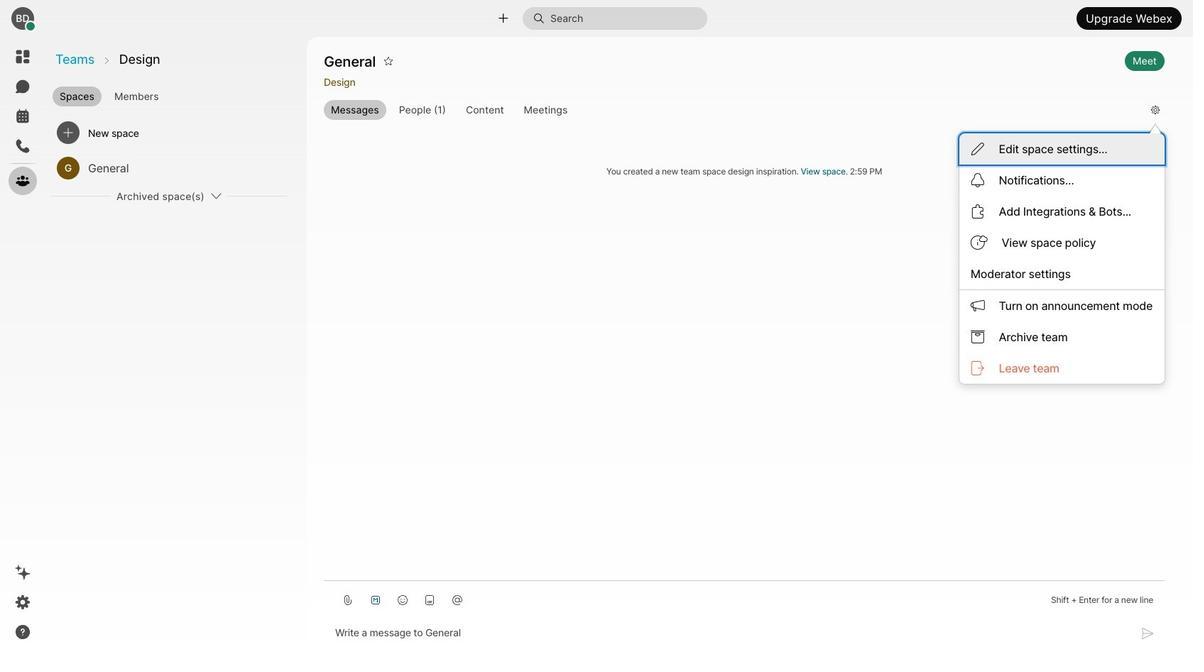 Task type: vqa. For each thing, say whether or not it's contained in the screenshot.
cancel_16 image
no



Task type: describe. For each thing, give the bounding box(es) containing it.
message composer toolbar element
[[324, 582, 1165, 615]]

arrow down_16 image
[[210, 190, 222, 202]]



Task type: locate. For each thing, give the bounding box(es) containing it.
navigation
[[0, 37, 45, 660]]

list item
[[51, 115, 287, 151]]

webex tab list
[[9, 43, 37, 195]]

group
[[324, 100, 1140, 120]]

general list item
[[51, 151, 287, 186]]

menu bar
[[960, 134, 1165, 385]]

tab list
[[50, 81, 305, 108]]



